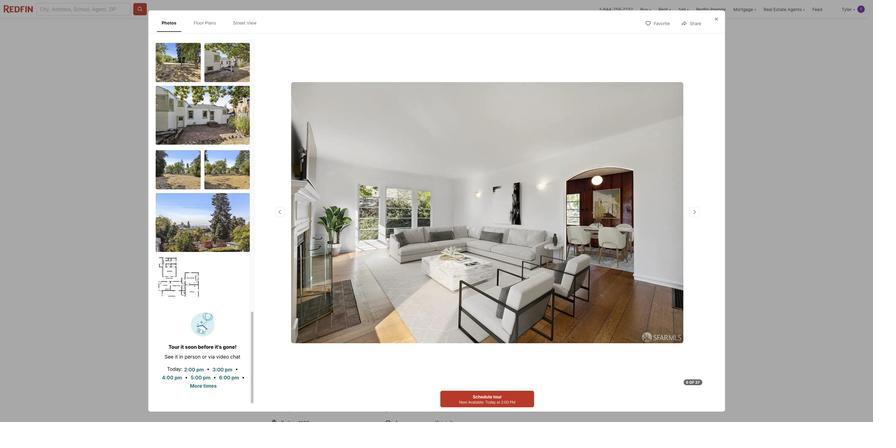 Task type: locate. For each thing, give the bounding box(es) containing it.
it left the soon
[[181, 344, 184, 350]]

0 horizontal spatial cerrito
[[316, 215, 332, 221]]

1 horizontal spatial via
[[569, 253, 574, 258]]

photos tab
[[157, 15, 181, 31]]

None button
[[506, 213, 534, 242], [537, 213, 565, 241], [567, 213, 595, 241], [506, 213, 534, 242], [537, 213, 565, 241], [567, 213, 595, 241]]

to up bedrooms,
[[411, 367, 416, 373]]

family inside the fixer opportunity in prime el cerrito hills with a large lot! this 2bd/1ba single family home welcomes you with boundless potential and opportunity. soak in the natural light with the bright living room, and entertain in the formal dining room adjacent to the well-appointed kitchen. situated on the second floor are two generously sized bedrooms, full bathroom, walk-in closet and hallway linen closet providing ample storage.       this home comes with a spacious unfinished basement that you can shape to your unique needs and lifestyle. a rare find, it also boasts an expansive backyard on a .27 acre lot for hosting large get-togethers and activities, or perhaps a multi-generational retreat, adu or an income-producing unit. a dedicated parking garage provides lots of flexibility too. ideal for investors and prospective homeowners alike looking to customize their home with a little imagination and some tlc.
[[449, 353, 463, 359]]

approved
[[320, 239, 339, 244]]

1 vertical spatial floor plans
[[289, 181, 312, 187]]

schedule up led
[[534, 273, 556, 279]]

tour for tour via video chat
[[560, 253, 568, 258]]

togethers
[[405, 397, 428, 403]]

partner
[[357, 297, 372, 302]]

$899,000
[[270, 229, 305, 237]]

home up thursday
[[545, 203, 564, 211]]

to right the looking
[[482, 411, 487, 418]]

2 vertical spatial tour
[[493, 394, 502, 399]]

street view inside button
[[333, 181, 357, 187]]

via down before
[[208, 354, 215, 360]]

an inside start an offer button
[[548, 323, 554, 329]]

0 vertical spatial el
[[310, 215, 314, 221]]

1 horizontal spatial cerrito
[[336, 353, 352, 359]]

1 horizontal spatial to
[[411, 367, 416, 373]]

street view tab
[[228, 15, 262, 31]]

0 horizontal spatial view
[[247, 20, 257, 26]]

1-
[[599, 7, 603, 12]]

nov for 1
[[516, 233, 524, 238]]

large up producing
[[382, 397, 394, 403]]

ask
[[509, 343, 518, 349]]

0 horizontal spatial on
[[291, 375, 297, 381]]

cerrito for hills
[[336, 353, 352, 359]]

floor plans
[[194, 20, 216, 26], [289, 181, 312, 187]]

large
[[380, 353, 392, 359], [382, 397, 394, 403]]

94530
[[343, 215, 358, 221], [568, 291, 579, 295]]

0 vertical spatial person
[[529, 253, 541, 258]]

home up prime in the bottom left of the page
[[308, 333, 327, 342]]

0 horizontal spatial a
[[412, 404, 415, 410]]

tour for schedule tour
[[557, 273, 567, 279]]

can left see
[[299, 297, 306, 302]]

in
[[525, 253, 528, 258], [564, 291, 567, 295], [580, 291, 583, 295], [311, 353, 315, 359], [179, 354, 183, 360], [415, 360, 419, 366], [330, 367, 334, 373], [469, 375, 473, 381]]

nov inside wednesday 1 nov
[[516, 233, 524, 238]]

and down situated
[[270, 382, 279, 388]]

and down producing
[[382, 411, 391, 418]]

or up the garage
[[462, 397, 467, 403]]

7621 terrace dr image
[[291, 82, 683, 343]]

room,
[[283, 367, 297, 373]]

1 horizontal spatial 37
[[695, 380, 700, 385]]

1 vertical spatial cerrito
[[336, 353, 352, 359]]

tour inside button
[[557, 273, 567, 279]]

comments
[[288, 262, 324, 271]]

providing
[[327, 382, 348, 388]]

the right the tours
[[584, 291, 590, 295]]

on up retreat,
[[317, 397, 323, 403]]

redfin inside "button"
[[696, 7, 709, 12]]

, down active link
[[308, 215, 309, 221]]

1 horizontal spatial person
[[529, 253, 541, 258]]

1 horizontal spatial or
[[344, 404, 349, 410]]

2:00 up 5:00 in the bottom of the page
[[184, 366, 195, 373]]

0 horizontal spatial street
[[233, 20, 246, 26]]

floor inside tab
[[194, 20, 204, 26]]

0 horizontal spatial tour
[[169, 344, 180, 350]]

today
[[485, 400, 496, 405]]

1 horizontal spatial el
[[331, 353, 335, 359]]

0 horizontal spatial floor
[[194, 20, 204, 26]]

cerrito for ,
[[316, 215, 332, 221]]

1 horizontal spatial street view
[[333, 181, 357, 187]]

2 horizontal spatial nov
[[577, 233, 585, 238]]

1 vertical spatial schedule
[[473, 394, 492, 399]]

prime
[[316, 353, 330, 359]]

save button
[[461, 277, 493, 292]]

an
[[548, 323, 554, 329], [480, 389, 486, 395], [350, 404, 356, 410]]

$638 per sq ft
[[396, 406, 429, 412]]

433-
[[570, 343, 582, 349]]

0 horizontal spatial schedule
[[473, 394, 492, 399]]

2 inside 2 beds
[[354, 229, 359, 237]]

retreat,
[[314, 404, 331, 410]]

person
[[529, 253, 541, 258], [185, 354, 201, 360]]

days
[[530, 296, 538, 301]]

1 vertical spatial you
[[295, 360, 303, 366]]

2:00 inside schedule tour next available: today at 2:00 pm
[[501, 400, 509, 405]]

1 vertical spatial or
[[462, 397, 467, 403]]

this up thursday
[[530, 203, 543, 211]]

0 horizontal spatial street view
[[233, 20, 257, 26]]

of up their
[[301, 411, 306, 418]]

it's
[[215, 344, 222, 350]]

tab list
[[156, 14, 268, 32], [270, 19, 471, 35]]

7732
[[623, 7, 633, 12]]

tour up see
[[169, 344, 180, 350]]

3 tab from the left
[[341, 20, 387, 35]]

1 horizontal spatial plans
[[300, 181, 312, 187]]

0 vertical spatial street
[[233, 20, 246, 26]]

schedule inside 'schedule tour' button
[[534, 273, 556, 279]]

1-844-759-7732
[[599, 7, 633, 12]]

favorite button
[[640, 17, 675, 29]]

start an offer button
[[503, 319, 599, 333]]

can left the shape
[[315, 389, 323, 395]]

pm up '5:00 pm' button
[[196, 366, 204, 373]]

you right only on the left
[[290, 297, 298, 302]]

alike
[[452, 411, 463, 418]]

1 vertical spatial on
[[317, 397, 323, 403]]

it right see
[[175, 354, 178, 360]]

0 horizontal spatial redfin
[[517, 291, 528, 295]]

floor up for sale - active
[[289, 181, 299, 187]]

tour for go tour this home
[[514, 203, 528, 211]]

pm down today:
[[175, 375, 182, 381]]

0 vertical spatial cerrito
[[316, 215, 332, 221]]

1 horizontal spatial an
[[480, 389, 486, 395]]

before
[[198, 344, 214, 350]]

0 horizontal spatial nov
[[516, 233, 524, 238]]

wednesday 1 nov
[[509, 216, 532, 238]]

37 photos button
[[554, 178, 594, 190]]

floor plans inside button
[[289, 181, 312, 187]]

video down friday 3 nov
[[575, 253, 584, 258]]

0 horizontal spatial 1
[[381, 229, 384, 237]]

2 horizontal spatial an
[[548, 323, 554, 329]]

nov for 3
[[577, 233, 585, 238]]

with down too.
[[321, 419, 331, 422]]

2:00 right at
[[501, 400, 509, 405]]

nov down 3
[[577, 233, 585, 238]]

2 vertical spatial to
[[482, 411, 487, 418]]

closet
[[474, 375, 488, 381], [311, 382, 325, 388]]

0 horizontal spatial it
[[175, 354, 178, 360]]

to up acre
[[340, 389, 345, 395]]

storage.
[[365, 382, 384, 388]]

1 down wednesday
[[518, 222, 522, 232]]

feed button
[[809, 0, 838, 18]]

0 horizontal spatial to
[[340, 389, 345, 395]]

closet down second on the left bottom of page
[[311, 382, 325, 388]]

94530 right the tours
[[568, 291, 579, 295]]

1 horizontal spatial a
[[421, 389, 424, 395]]

3 nov from the left
[[577, 233, 585, 238]]

home up kitchen. at bottom
[[464, 353, 477, 359]]

pm right '6:00'
[[232, 375, 239, 381]]

an left offer
[[548, 323, 554, 329]]

2bd/1ba
[[413, 353, 433, 359]]

1 up bath
[[381, 229, 384, 237]]

1 vertical spatial of
[[301, 411, 306, 418]]

question
[[523, 343, 544, 349]]

0 vertical spatial floor plans
[[194, 20, 216, 26]]

el inside the fixer opportunity in prime el cerrito hills with a large lot! this 2bd/1ba single family home welcomes you with boundless potential and opportunity. soak in the natural light with the bright living room, and entertain in the formal dining room adjacent to the well-appointed kitchen. situated on the second floor are two generously sized bedrooms, full bathroom, walk-in closet and hallway linen closet providing ample storage.       this home comes with a spacious unfinished basement that you can shape to your unique needs and lifestyle. a rare find, it also boasts an expansive backyard on a .27 acre lot for hosting large get-togethers and activities, or perhaps a multi-generational retreat, adu or an income-producing unit. a dedicated parking garage provides lots of flexibility too. ideal for investors and prospective homeowners alike looking to customize their home with a little imagination and some tlc.
[[331, 353, 335, 359]]

1 horizontal spatial 1
[[518, 222, 522, 232]]

to
[[411, 367, 416, 373], [340, 389, 345, 395], [482, 411, 487, 418]]

dialog
[[148, 0, 725, 412]]

7621
[[270, 215, 282, 221]]

home down flexibility on the left of page
[[307, 419, 320, 422]]

2:00 pm button
[[184, 366, 204, 373]]

tour
[[515, 253, 524, 258], [560, 253, 568, 258], [169, 344, 180, 350]]

0 horizontal spatial tour
[[493, 394, 502, 399]]

add
[[328, 297, 337, 302]]

0 vertical spatial of
[[689, 380, 694, 385]]

2 nov from the left
[[547, 233, 555, 238]]

0 horizontal spatial plans
[[205, 20, 216, 26]]

it inside the fixer opportunity in prime el cerrito hills with a large lot! this 2bd/1ba single family home welcomes you with boundless potential and opportunity. soak in the natural light with the bright living room, and entertain in the formal dining room adjacent to the well-appointed kitchen. situated on the second floor are two generously sized bedrooms, full bathroom, walk-in closet and hallway linen closet providing ample storage.       this home comes with a spacious unfinished basement that you can shape to your unique needs and lifestyle. a rare find, it also boasts an expansive backyard on a .27 acre lot for hosting large get-togethers and activities, or perhaps a multi-generational retreat, adu or an income-producing unit. a dedicated parking garage provides lots of flexibility too. ideal for investors and prospective homeowners alike looking to customize their home with a little imagination and some tlc.
[[448, 389, 451, 395]]

0 horizontal spatial floor plans
[[194, 20, 216, 26]]

1 vertical spatial floor
[[289, 181, 299, 187]]

0 vertical spatial you
[[290, 297, 298, 302]]

2 horizontal spatial it
[[448, 389, 451, 395]]

today: 2:00 pm • 3:00 pm • 4:00 pm • 5:00 pm • 6:00 pm • more times
[[162, 366, 245, 389]]

0 vertical spatial 37
[[568, 181, 573, 187]]

list box
[[503, 248, 599, 264]]

perhaps
[[469, 397, 487, 403]]

0 horizontal spatial this
[[385, 382, 395, 388]]

nov inside friday 3 nov
[[577, 233, 585, 238]]

0 horizontal spatial el
[[310, 215, 314, 221]]

chat down next icon
[[585, 253, 593, 258]]

single-
[[281, 406, 297, 412]]

boasts
[[463, 389, 479, 395]]

it for see
[[175, 354, 178, 360]]

plans inside floor plans tab
[[205, 20, 216, 26]]

the up full
[[417, 367, 425, 373]]

tour for tour it soon before it's gone!
[[169, 344, 180, 350]]

1 horizontal spatial redfin
[[696, 7, 709, 12]]

tour up 'schedule tour' button
[[560, 253, 568, 258]]

an up the perhaps
[[480, 389, 486, 395]]

about this home
[[270, 333, 327, 342]]

image image
[[156, 43, 201, 82], [204, 43, 250, 82], [156, 86, 250, 145], [156, 150, 201, 189], [204, 150, 250, 189], [156, 193, 250, 252], [156, 257, 203, 297]]

redfin left 'premier'
[[696, 7, 709, 12]]

person up 'schedule tour'
[[529, 253, 541, 258]]

thursday 2 nov
[[541, 216, 560, 238]]

redfin premier button
[[693, 0, 730, 18]]

0 vertical spatial tour
[[514, 203, 528, 211]]

schedule up available:
[[473, 394, 492, 399]]

chat
[[585, 253, 593, 258], [230, 354, 241, 360]]

walk-
[[456, 375, 469, 381]]

1 horizontal spatial nov
[[547, 233, 555, 238]]

it up activities,
[[448, 389, 451, 395]]

with
[[365, 353, 375, 359], [304, 360, 314, 366], [458, 360, 468, 366], [427, 382, 437, 388], [321, 419, 331, 422]]

a left .27
[[325, 397, 327, 403]]

street inside tab
[[233, 20, 246, 26]]

imagination
[[348, 419, 375, 422]]

and down investors
[[376, 419, 385, 422]]

you down opportunity
[[295, 360, 303, 366]]

submit search image
[[137, 6, 143, 12]]

0 vertical spatial floor
[[194, 20, 204, 26]]

list box containing tour in person
[[503, 248, 599, 264]]

chat down 'gone!'
[[230, 354, 241, 360]]

floor right photos
[[194, 20, 204, 26]]

1 horizontal spatial view
[[347, 181, 357, 187]]

this up the soak
[[402, 353, 411, 359]]

1 horizontal spatial chat
[[585, 253, 593, 258]]

the up are
[[336, 367, 343, 373]]

activities,
[[439, 397, 461, 403]]

of right 6
[[689, 380, 694, 385]]

1 vertical spatial chat
[[230, 354, 241, 360]]

family up the light
[[449, 353, 463, 359]]

tab list containing photos
[[156, 14, 268, 32]]

this up opportunity
[[293, 333, 306, 342]]

via up 'schedule tour' button
[[569, 253, 574, 258]]

2 down thursday
[[548, 222, 553, 232]]

you up backyard
[[305, 389, 313, 395]]

with up entertain in the bottom left of the page
[[304, 360, 314, 366]]

0 vertical spatial to
[[411, 367, 416, 373]]

1 vertical spatial el
[[331, 353, 335, 359]]

view inside button
[[347, 181, 357, 187]]

dedicated
[[417, 404, 440, 410]]

rare
[[426, 389, 435, 395]]

1 inside wednesday 1 nov
[[518, 222, 522, 232]]

also
[[452, 389, 462, 395]]

tour up at
[[493, 394, 502, 399]]

el right dr
[[310, 215, 314, 221]]

7621 terrace dr, el cerrito, ca 94530 image
[[270, 36, 500, 195], [503, 36, 599, 114], [503, 117, 599, 195]]

0 horizontal spatial can
[[299, 297, 306, 302]]

person down the soon
[[185, 354, 201, 360]]

backyard
[[295, 397, 316, 403]]

$899,000 $6,545 /mo get pre-approved
[[270, 229, 339, 244]]

0 vertical spatial schedule
[[534, 273, 556, 279]]

plans inside the floor plans button
[[300, 181, 312, 187]]

more
[[190, 383, 202, 389]]

1
[[518, 222, 522, 232], [381, 229, 384, 237]]

2 up beds
[[354, 229, 359, 237]]

cerrito up potential
[[336, 353, 352, 359]]

3:00 pm button
[[212, 366, 233, 373]]

tour inside schedule tour next available: today at 2:00 pm
[[493, 394, 502, 399]]

0 vertical spatial an
[[548, 323, 554, 329]]

0 vertical spatial on
[[291, 375, 297, 381]]

37 left the photos
[[568, 181, 573, 187]]

1 vertical spatial for
[[352, 411, 358, 418]]

street view inside tab
[[233, 20, 257, 26]]

cerrito
[[316, 215, 332, 221], [336, 353, 352, 359]]

the up linen
[[298, 375, 306, 381]]

in inside the in the last 30 days
[[580, 291, 583, 295]]

1 horizontal spatial on
[[317, 397, 323, 403]]

on
[[291, 375, 297, 381], [317, 397, 323, 403]]

producing
[[376, 404, 399, 410]]

nov inside thursday 2 nov
[[547, 233, 555, 238]]

potential
[[341, 360, 361, 366]]

see it in person or via video chat
[[165, 354, 241, 360]]

tour up wednesday
[[514, 203, 528, 211]]

el for ,
[[310, 215, 314, 221]]

nov down thursday
[[547, 233, 555, 238]]

welcomes
[[270, 360, 293, 366]]

94530 right the ca
[[343, 215, 358, 221]]

el up the boundless
[[331, 353, 335, 359]]

tab
[[270, 20, 307, 35], [307, 20, 341, 35], [341, 20, 387, 35], [387, 20, 436, 35], [436, 20, 467, 35]]

2 vertical spatial an
[[350, 404, 356, 410]]

2 horizontal spatial tour
[[560, 253, 568, 258]]

1 nov from the left
[[516, 233, 524, 238]]

0 vertical spatial street view
[[233, 20, 257, 26]]

1,408 sq ft
[[407, 229, 427, 244]]

cerrito inside the fixer opportunity in prime el cerrito hills with a large lot! this 2bd/1ba single family home welcomes you with boundless potential and opportunity. soak in the natural light with the bright living room, and entertain in the formal dining room adjacent to the well-appointed kitchen. situated on the second floor are two generously sized bedrooms, full bathroom, walk-in closet and hallway linen closet providing ample storage.       this home comes with a spacious unfinished basement that you can shape to your unique needs and lifestyle. a rare find, it also boasts an expansive backyard on a .27 acre lot for hosting large get-togethers and activities, or perhaps a multi-generational retreat, adu or an income-producing unit. a dedicated parking garage provides lots of flexibility too. ideal for investors and prospective homeowners alike looking to customize their home with a little imagination and some tlc.
[[336, 353, 352, 359]]

video down "it's"
[[216, 354, 229, 360]]

schedule inside schedule tour next available: today at 2:00 pm
[[473, 394, 492, 399]]

redfin up "last"
[[517, 291, 528, 295]]

0 horizontal spatial 2
[[354, 229, 359, 237]]

37
[[568, 181, 573, 187], [695, 380, 700, 385]]

street view
[[233, 20, 257, 26], [333, 181, 357, 187]]

1 horizontal spatial video
[[575, 253, 584, 258]]

unique
[[358, 389, 373, 395]]

1 horizontal spatial family
[[449, 353, 463, 359]]

schedule tour button
[[503, 268, 599, 283]]

thursday
[[541, 216, 560, 221]]

2 vertical spatial or
[[344, 404, 349, 410]]

1 vertical spatial video
[[216, 354, 229, 360]]

on down "room,"
[[291, 375, 297, 381]]

an down lot
[[350, 404, 356, 410]]

for right lot
[[356, 397, 362, 403]]

bath
[[381, 238, 391, 244]]

a left rare
[[421, 389, 424, 395]]

home down bedrooms,
[[396, 382, 409, 388]]

cerrito left the ca
[[316, 215, 332, 221]]

pm up times
[[203, 375, 211, 381]]

1 vertical spatial 37
[[695, 380, 700, 385]]

of inside the fixer opportunity in prime el cerrito hills with a large lot! this 2bd/1ba single family home welcomes you with boundless potential and opportunity. soak in the natural light with the bright living room, and entertain in the formal dining room adjacent to the well-appointed kitchen. situated on the second floor are two generously sized bedrooms, full bathroom, walk-in closet and hallway linen closet providing ample storage.       this home comes with a spacious unfinished basement that you can shape to your unique needs and lifestyle. a rare find, it also boasts an expansive backyard on a .27 acre lot for hosting large get-togethers and activities, or perhaps a multi-generational retreat, adu or an income-producing unit. a dedicated parking garage provides lots of flexibility too. ideal for investors and prospective homeowners alike looking to customize their home with a little imagination and some tlc.
[[301, 411, 306, 418]]

1 vertical spatial street
[[333, 181, 346, 187]]

1 horizontal spatial tour
[[514, 203, 528, 211]]

via inside option
[[569, 253, 574, 258]]

0 horizontal spatial chat
[[230, 354, 241, 360]]

(925) 433-7479 link
[[555, 343, 594, 349]]

unit.
[[401, 404, 411, 410]]

0 vertical spatial view
[[247, 20, 257, 26]]

2 inside thursday 2 nov
[[548, 222, 553, 232]]

their
[[295, 419, 306, 422]]

1 horizontal spatial floor
[[289, 181, 299, 187]]

closet up unfinished
[[474, 375, 488, 381]]

0 horizontal spatial or
[[202, 354, 207, 360]]

759-
[[613, 7, 623, 12]]

view inside tab
[[247, 20, 257, 26]]

1 vertical spatial 2:00
[[501, 400, 509, 405]]

next
[[459, 400, 467, 405]]

(925) 433-7479
[[555, 343, 594, 349]]

large up opportunity. at the bottom left of page
[[380, 353, 392, 359]]

• up 6:00 pm button
[[235, 366, 238, 372]]

ft
[[415, 238, 419, 244]]

0 vertical spatial this
[[402, 353, 411, 359]]

favorite
[[654, 21, 670, 26]]

37 right 6
[[695, 380, 700, 385]]

single-family
[[281, 406, 311, 412]]

0 horizontal spatial an
[[350, 404, 356, 410]]

0 horizontal spatial of
[[301, 411, 306, 418]]

0 vertical spatial via
[[569, 253, 574, 258]]

• left the 3:00
[[207, 366, 210, 372]]



Task type: describe. For each thing, give the bounding box(es) containing it.
can inside the fixer opportunity in prime el cerrito hills with a large lot! this 2bd/1ba single family home welcomes you with boundless potential and opportunity. soak in the natural light with the bright living room, and entertain in the formal dining room adjacent to the well-appointed kitchen. situated on the second floor are two generously sized bedrooms, full bathroom, walk-in closet and hallway linen closet providing ample storage.       this home comes with a spacious unfinished basement that you can shape to your unique needs and lifestyle. a rare find, it also boasts an expansive backyard on a .27 acre lot for hosting large get-togethers and activities, or perhaps a multi-generational retreat, adu or an income-producing unit. a dedicated parking garage provides lots of flexibility too. ideal for investors and prospective homeowners alike looking to customize their home with a little imagination and some tlc.
[[315, 389, 323, 395]]

schedule for schedule tour
[[534, 273, 556, 279]]

1 vertical spatial 94530
[[568, 291, 579, 295]]

dr
[[302, 215, 308, 221]]

0 vertical spatial large
[[380, 353, 392, 359]]

0 horizontal spatial this
[[293, 333, 306, 342]]

fixer opportunity in prime el cerrito hills with a large lot! this 2bd/1ba single family home welcomes you with boundless potential and opportunity. soak in the natural light with the bright living room, and entertain in the formal dining room adjacent to the well-appointed kitchen. situated on the second floor are two generously sized bedrooms, full bathroom, walk-in closet and hallway linen closet providing ample storage.       this home comes with a spacious unfinished basement that you can shape to your unique needs and lifestyle. a rare find, it also boasts an expansive backyard on a .27 acre lot for hosting large get-togethers and activities, or perhaps a multi-generational retreat, adu or an income-producing unit. a dedicated parking garage provides lots of flexibility too. ideal for investors and prospective homeowners alike looking to customize their home with a little imagination and some tlc.
[[270, 353, 492, 422]]

little
[[337, 419, 347, 422]]

get
[[302, 239, 310, 244]]

terrace
[[283, 215, 301, 221]]

1 horizontal spatial tab list
[[270, 19, 471, 35]]

0 vertical spatial can
[[299, 297, 306, 302]]

shape
[[325, 389, 339, 395]]

customize
[[270, 419, 294, 422]]

ask a question link
[[509, 343, 544, 349]]

1 vertical spatial to
[[340, 389, 345, 395]]

1 vertical spatial large
[[382, 397, 394, 403]]

• right 6:00 pm button
[[242, 374, 245, 380]]

it for tour
[[181, 344, 184, 350]]

bedrooms,
[[396, 375, 421, 381]]

video inside option
[[575, 253, 584, 258]]

with right hills
[[365, 353, 375, 359]]

redfin for redfin premier
[[696, 7, 709, 12]]

Add a comment... text field
[[275, 281, 452, 288]]

lot!
[[393, 353, 400, 359]]

ideal
[[339, 411, 351, 418]]

4 tab from the left
[[387, 20, 436, 35]]

times
[[203, 383, 217, 389]]

add a search partner button
[[328, 297, 372, 302]]

7621 terrace dr , el cerrito , ca 94530
[[270, 215, 358, 221]]

a right ask
[[519, 343, 522, 349]]

sq
[[407, 238, 413, 244]]

tour via video chat option
[[547, 248, 599, 264]]

and right "room,"
[[298, 367, 307, 373]]

next image
[[591, 222, 601, 232]]

well-
[[426, 367, 437, 373]]

and up "dining"
[[363, 360, 371, 366]]

active
[[300, 203, 316, 208]]

chat inside option
[[585, 253, 593, 258]]

multi-
[[270, 404, 284, 410]]

floor plans inside tab
[[194, 20, 216, 26]]

1 vertical spatial family
[[297, 406, 311, 412]]

tour for tour in person
[[515, 253, 524, 258]]

City, Address, School, Agent, ZIP search field
[[36, 3, 131, 15]]

tour in person option
[[503, 248, 547, 264]]

street view button
[[319, 178, 362, 190]]

room
[[376, 367, 388, 373]]

too.
[[329, 411, 338, 418]]

dialog containing tour it soon before it's gone!
[[148, 0, 725, 412]]

pre-
[[311, 239, 320, 244]]

1 horizontal spatial closet
[[474, 375, 488, 381]]

boundless
[[316, 360, 340, 366]]

tlc.
[[400, 419, 411, 422]]

ample
[[349, 382, 363, 388]]

bathroom,
[[431, 375, 455, 381]]

1 tab from the left
[[270, 20, 307, 35]]

only
[[280, 297, 289, 302]]

sale
[[285, 203, 296, 208]]

get pre-approved link
[[302, 239, 339, 244]]

the inside the in the last 30 days
[[584, 291, 590, 295]]

2 beds
[[354, 229, 366, 244]]

friday
[[575, 216, 587, 221]]

or
[[547, 307, 554, 313]]

2:00 inside today: 2:00 pm • 3:00 pm • 4:00 pm • 5:00 pm • 6:00 pm • more times
[[184, 366, 195, 373]]

6:00 pm button
[[219, 374, 239, 382]]

37 inside button
[[568, 181, 573, 187]]

a up opportunity. at the bottom left of page
[[376, 353, 379, 359]]

see
[[165, 354, 174, 360]]

1 horizontal spatial of
[[689, 380, 694, 385]]

1 inside 1 bath
[[381, 229, 384, 237]]

only you can see this. | add a search partner
[[280, 297, 372, 302]]

with up rare
[[427, 382, 437, 388]]

pm up 6:00 pm button
[[225, 366, 232, 373]]

ask a question
[[509, 343, 544, 349]]

0 horizontal spatial 94530
[[343, 215, 358, 221]]

today:
[[167, 366, 183, 372]]

redfin for redfin agents led 27 tours in 94530
[[517, 291, 528, 295]]

in inside tour in person option
[[525, 253, 528, 258]]

light
[[447, 360, 457, 366]]

soak
[[402, 360, 414, 366]]

2 horizontal spatial or
[[462, 397, 467, 403]]

1 vertical spatial this
[[385, 382, 395, 388]]

living
[[270, 367, 282, 373]]

and down rare
[[429, 397, 438, 403]]

2 tab from the left
[[307, 20, 341, 35]]

nov for 2
[[547, 233, 555, 238]]

1-844-759-7732 link
[[599, 7, 633, 12]]

ft
[[425, 406, 429, 412]]

investors
[[360, 411, 381, 418]]

a right add in the left of the page
[[338, 297, 340, 302]]

the up kitchen. at bottom
[[470, 360, 477, 366]]

unfinished
[[465, 382, 489, 388]]

1 , from the left
[[308, 215, 309, 221]]

linen
[[299, 382, 310, 388]]

1 vertical spatial person
[[185, 354, 201, 360]]

0 vertical spatial or
[[202, 354, 207, 360]]

2 , from the left
[[332, 215, 333, 221]]

(925)
[[555, 343, 569, 349]]

el for prime
[[331, 353, 335, 359]]

lot
[[349, 397, 355, 403]]

0 vertical spatial a
[[421, 389, 424, 395]]

active link
[[300, 203, 316, 208]]

1 bath
[[381, 229, 391, 244]]

schedule tour next available: today at 2:00 pm
[[459, 394, 515, 405]]

and up "get-"
[[390, 389, 399, 395]]

6
[[686, 380, 689, 385]]

share button
[[676, 17, 707, 29]]

a left at
[[489, 397, 492, 403]]

0 horizontal spatial closet
[[311, 382, 325, 388]]

last
[[517, 296, 523, 301]]

two
[[346, 375, 355, 381]]

acre
[[337, 397, 347, 403]]

start an offer
[[535, 323, 566, 329]]

basement
[[270, 389, 293, 395]]

.27
[[329, 397, 336, 403]]

0 vertical spatial this
[[530, 203, 543, 211]]

photos
[[574, 181, 588, 187]]

tour for schedule tour next available: today at 2:00 pm
[[493, 394, 502, 399]]

user photo image
[[858, 6, 865, 13]]

5:00
[[191, 375, 202, 381]]

start
[[535, 323, 547, 329]]

lifestyle.
[[400, 389, 420, 395]]

garage
[[460, 404, 476, 410]]

with up kitchen. at bottom
[[458, 360, 468, 366]]

opportunity.
[[373, 360, 401, 366]]

that
[[294, 389, 304, 395]]

1 vertical spatial via
[[208, 354, 215, 360]]

5 tab from the left
[[436, 20, 467, 35]]

looking
[[464, 411, 481, 418]]

offer
[[555, 323, 566, 329]]

needs
[[375, 389, 389, 395]]

844-
[[603, 7, 613, 12]]

floor inside button
[[289, 181, 299, 187]]

led
[[542, 291, 547, 295]]

at
[[497, 400, 500, 405]]

street inside button
[[333, 181, 346, 187]]

3:00
[[212, 366, 224, 373]]

adu
[[332, 404, 342, 410]]

4:00 pm button
[[162, 374, 182, 382]]

go tour this home
[[503, 203, 564, 211]]

2 vertical spatial you
[[305, 389, 313, 395]]

a down too.
[[333, 419, 335, 422]]

2 horizontal spatial to
[[482, 411, 487, 418]]

schedule tour
[[534, 273, 567, 279]]

person inside option
[[529, 253, 541, 258]]

map entry image
[[452, 203, 493, 243]]

opportunity
[[283, 353, 310, 359]]

fixer
[[270, 353, 281, 359]]

income-
[[357, 404, 376, 410]]

schedule for schedule tour next available: today at 2:00 pm
[[473, 394, 492, 399]]

a up find,
[[439, 382, 442, 388]]

floor plans tab
[[189, 15, 221, 31]]

• left 5:00 in the bottom of the page
[[185, 374, 188, 380]]

• down the 3:00
[[213, 374, 216, 380]]

are
[[337, 375, 345, 381]]

1,408
[[407, 229, 427, 237]]

1 horizontal spatial this
[[402, 353, 411, 359]]

about
[[270, 333, 291, 342]]

0 horizontal spatial video
[[216, 354, 229, 360]]

parking
[[441, 404, 459, 410]]

1 vertical spatial an
[[480, 389, 486, 395]]

the down the 2bd/1ba
[[421, 360, 428, 366]]

get-
[[395, 397, 405, 403]]

0 vertical spatial for
[[356, 397, 362, 403]]



Task type: vqa. For each thing, say whether or not it's contained in the screenshot.
Protection
no



